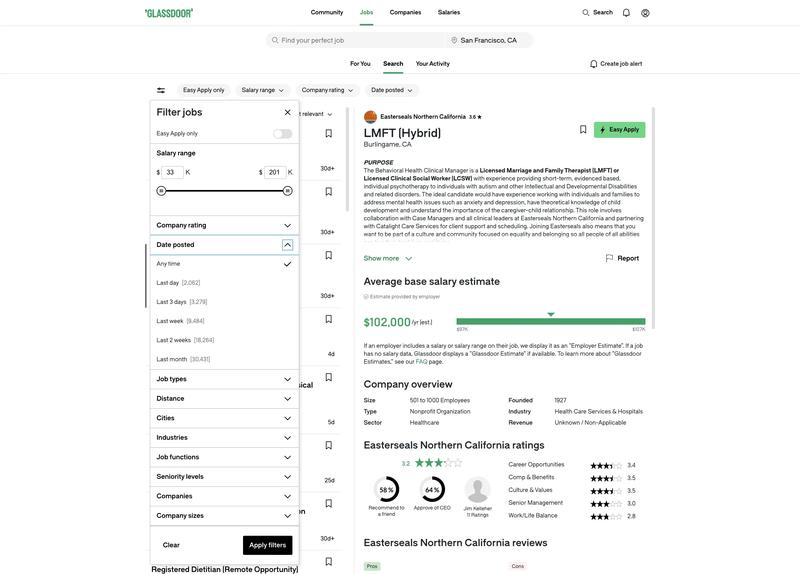 Task type: locate. For each thing, give the bounding box(es) containing it.
company overview
[[364, 379, 453, 390]]

experience up autism
[[486, 175, 516, 182]]

ceo
[[440, 506, 451, 511]]

focused
[[479, 231, 501, 238]]

[30,431]
[[190, 357, 210, 363]]

their down be
[[386, 239, 397, 246]]

and down health
[[400, 207, 410, 214]]

job for job types
[[157, 376, 168, 383]]

san inside san francisco, ca $90k (employer est.) easy apply
[[152, 335, 162, 341]]

- left day at the top
[[166, 286, 169, 293]]

"glassdoor left the estimate"
[[470, 351, 500, 358]]

est.) inside burlingame, ca $97k - $107k (employer est.) easy apply
[[216, 286, 227, 293]]

faq page.
[[416, 359, 444, 366]]

2 vertical spatial easy apply
[[158, 232, 183, 237]]

all
[[467, 215, 473, 222], [579, 231, 585, 238], [613, 231, 619, 238]]

employees
[[441, 398, 470, 404]]

k
[[186, 169, 190, 176], [288, 169, 293, 176]]

1 if from the left
[[364, 343, 368, 350]]

1 horizontal spatial easterseals northern california 3.6 ★
[[381, 114, 482, 120]]

★ inside mission electric company 3.3 ★
[[251, 191, 255, 197]]

ideal
[[434, 191, 446, 198]]

live
[[375, 239, 384, 246]]

1 horizontal spatial companies
[[390, 9, 422, 16]]

(employer down company sizes 'dropdown button'
[[219, 529, 245, 536]]

licensed up autism
[[480, 168, 506, 174]]

& for values
[[530, 487, 534, 494]]

0 vertical spatial their
[[386, 239, 397, 246]]

1 last from the top
[[157, 280, 168, 287]]

1 k from the left
[[186, 169, 190, 176]]

1 vertical spatial on
[[488, 343, 495, 350]]

companies inside popup button
[[157, 493, 193, 501]]

easterseals up 3.2 at the bottom right of page
[[364, 440, 418, 452]]

1 horizontal spatial company rating
[[302, 87, 345, 94]]

open filter menu image
[[156, 86, 166, 95]]

0 horizontal spatial search
[[384, 61, 404, 67]]

easy apply only image
[[274, 129, 293, 139]]

fay
[[152, 558, 161, 565]]

1 vertical spatial clinical
[[391, 175, 412, 182]]

company rating inside dropdown button
[[302, 87, 345, 94]]

faq link
[[416, 359, 428, 366]]

means
[[595, 223, 614, 230]]

last
[[157, 280, 168, 287], [157, 299, 168, 306], [157, 318, 168, 325], [157, 337, 168, 344], [157, 357, 168, 363]]

1 vertical spatial posted
[[173, 241, 195, 249]]

0 vertical spatial the
[[364, 168, 374, 174]]

status inside senior management 3.0 stars out of 5 element
[[591, 501, 623, 508]]

developmental
[[567, 183, 608, 190]]

0 horizontal spatial have
[[493, 191, 505, 198]]

easterseals northern california logo image left time
[[152, 251, 165, 264]]

easy apply only element
[[274, 129, 293, 139]]

3
[[170, 299, 173, 306]]

lives
[[412, 239, 424, 246]]

applicable
[[599, 420, 627, 427]]

home down [3,279]
[[186, 315, 203, 322]]

most
[[288, 111, 301, 118]]

1000
[[427, 398, 440, 404]]

3.5
[[628, 475, 636, 482], [628, 488, 636, 495]]

0 horizontal spatial employer
[[377, 343, 402, 350]]

1 horizontal spatial all
[[579, 231, 585, 238]]

4 last from the top
[[157, 337, 168, 344]]

employer inside if an employer includes a salary or salary range on their job, we display it as an "employer estimate".  if a job has no salary data, glassdoor displays a "glassdoor estimate" if available.  to learn more about "glassdoor estimates," see our
[[377, 343, 402, 350]]

Search location field
[[445, 32, 534, 48]]

more inside dropdown button
[[383, 255, 400, 262]]

& inside jobs list element
[[182, 129, 186, 136]]

licensed up individual
[[364, 175, 390, 182]]

or inside licensed marriage and family therapist (lmft) or licensed clinical social worker (lcsw)
[[614, 168, 620, 174]]

close filter menu image
[[283, 108, 293, 117]]

health for meridian
[[195, 373, 213, 380]]

rating inside dropdown button
[[330, 87, 345, 94]]

date down search link
[[372, 87, 384, 94]]

and down "involves"
[[606, 215, 616, 222]]

30d+ for $97k - $107k
[[321, 293, 335, 300]]

1 vertical spatial $97k
[[457, 327, 469, 333]]

2 vertical spatial range
[[472, 343, 487, 350]]

marriage
[[507, 168, 532, 174]]

1 vertical spatial care
[[574, 409, 587, 416]]

francisco,
[[183, 111, 211, 118], [163, 149, 191, 156], [163, 335, 191, 341], [163, 403, 191, 410], [163, 519, 191, 526]]

job left types
[[157, 376, 168, 383]]

0 vertical spatial posted
[[386, 87, 404, 94]]

/yr
[[412, 319, 419, 326]]

to right recommend
[[400, 506, 405, 511]]

1 vertical spatial burlingame,
[[152, 276, 184, 283]]

the inside with experience providing short-term, evidenced based, individual psychotherapy to individuals with autism and other intellectual and developmental disabilities and related disorders. the ideal candidate would have experience working with individuals and families to address mental health issues such as anxiety and depression, have theoretical knowledge of child development and understand the importance of the caregiver-child relationship. this role involves collaboration with case managers and all clinical leaders at easterseals northern california and partnering with catalight care services for client support and scheduling. joining easterseals also means that you want to be part of a culture and community focused on equality and belonging so all people of all abilities can live their best lives and thrive.
[[422, 191, 432, 198]]

employer up no
[[377, 343, 402, 350]]

1 horizontal spatial or
[[614, 168, 620, 174]]

companies down seniority
[[157, 493, 193, 501]]

for you link
[[351, 61, 371, 67]]

1 horizontal spatial an
[[562, 343, 568, 350]]

3 last from the top
[[157, 318, 168, 325]]

0 horizontal spatial date posted
[[157, 241, 195, 249]]

relationship.
[[543, 207, 575, 214]]

home for meridian
[[177, 373, 194, 380]]

1 30d+ from the top
[[321, 166, 335, 172]]

0 horizontal spatial or
[[448, 343, 454, 350]]

2 vertical spatial services
[[589, 409, 612, 416]]

0 vertical spatial on
[[502, 231, 509, 238]]

status for work/life balance
[[591, 514, 623, 521]]

1 3.5 from the top
[[628, 475, 636, 482]]

at down caregiver- on the top right of the page
[[515, 215, 520, 222]]

1 vertical spatial easterseals northern california logo image
[[152, 251, 165, 264]]

child up "involves"
[[608, 199, 621, 206]]

1 vertical spatial companies
[[157, 493, 193, 501]]

families
[[613, 191, 634, 198]]

k up mission
[[186, 169, 190, 176]]

nonprofit
[[410, 409, 436, 416]]

caregiver-
[[502, 207, 529, 214]]

learn
[[566, 351, 579, 358]]

san up $70.00
[[152, 403, 162, 410]]

francisco, inside san francisco, ca $90k (employer est.) easy apply
[[163, 335, 191, 341]]

30d+
[[321, 166, 335, 172], [321, 229, 335, 236], [321, 293, 335, 300], [321, 536, 335, 543]]

social
[[413, 175, 430, 182]]

0 vertical spatial rating
[[330, 87, 345, 94]]

salary up see
[[383, 351, 399, 358]]

easterseals northern california logo image inside jobs list element
[[152, 251, 165, 264]]

ca inside burlingame, ca $97k - $107k (employer est.) easy apply
[[185, 276, 194, 283]]

$135.00
[[175, 412, 195, 419]]

1 vertical spatial services
[[224, 315, 247, 322]]

company inside 'dropdown button'
[[157, 513, 187, 520]]

industries
[[157, 434, 188, 442]]

0 vertical spatial range
[[260, 87, 275, 94]]

1 horizontal spatial burlingame,
[[364, 141, 401, 148]]

ca down protection
[[192, 519, 201, 526]]

company for company rating dropdown button
[[302, 87, 328, 94]]

company ratings element
[[364, 477, 501, 519]]

1 vertical spatial licensed
[[364, 175, 390, 182]]

and up address
[[364, 191, 374, 198]]

3.5 down 3.4
[[628, 475, 636, 482]]

30d+ for $100k
[[321, 229, 335, 236]]

purpose
[[364, 160, 393, 166]]

northern inside with experience providing short-term, evidenced based, individual psychotherapy to individuals with autism and other intellectual and developmental disabilities and related disorders. the ideal candidate would have experience working with individuals and families to address mental health issues such as anxiety and depression, have theoretical knowledge of child development and understand the importance of the caregiver-child relationship. this role involves collaboration with case managers and all clinical leaders at easterseals northern california and partnering with catalight care services for client support and scheduling. joining easterseals also means that you want to be part of a culture and community focused on equality and belonging so all people of all abilities can live their best lives and thrive.
[[553, 215, 577, 222]]

company rating inside popup button
[[157, 222, 206, 229]]

belonging
[[544, 231, 570, 238]]

0 horizontal spatial $107k
[[170, 286, 186, 293]]

salary inside dropdown button
[[242, 87, 259, 94]]

0 vertical spatial have
[[493, 191, 505, 198]]

company inside dropdown button
[[302, 87, 328, 94]]

j
[[152, 442, 155, 448]]

0 vertical spatial burlingame,
[[364, 141, 401, 148]]

san for san francisco, ca
[[152, 149, 162, 156]]

last for last 3 days [3,279]
[[157, 299, 168, 306]]

0 vertical spatial easterseals northern california logo image
[[365, 111, 377, 124]]

all down importance
[[467, 215, 473, 222]]

0 vertical spatial ★
[[478, 114, 482, 120]]

3.4
[[628, 463, 636, 469]]

1 horizontal spatial k
[[288, 169, 293, 176]]

search inside button
[[594, 9, 613, 16]]

child up the joining
[[529, 207, 542, 214]]

or up based,
[[614, 168, 620, 174]]

1 horizontal spatial individuals
[[572, 191, 600, 198]]

easy inside burlingame, ca $97k - $107k (employer est.) easy apply
[[158, 296, 169, 301]]

last down $90k
[[157, 357, 168, 363]]

report button
[[606, 254, 640, 264]]

brisbane,
[[152, 461, 177, 468]]

of inside company ratings element
[[435, 506, 439, 511]]

only down 40,699 san francisco, ca jobs
[[187, 130, 198, 137]]

northern up (hybrid)
[[414, 114, 439, 120]]

size
[[364, 398, 376, 404]]

values
[[535, 487, 553, 494]]

(employer inside the united states $100k (employer est.)
[[169, 222, 196, 229]]

$70.00
[[152, 412, 169, 419]]

san inside san francisco, ca $70.00 - $135.00
[[152, 403, 162, 410]]

easy apply only up san francisco, ca at the top left
[[157, 130, 198, 137]]

company rating button
[[150, 219, 280, 232]]

1 horizontal spatial more
[[581, 351, 595, 358]]

would
[[475, 191, 491, 198]]

1 horizontal spatial 3.6
[[470, 114, 476, 120]]

2 3.5 from the top
[[628, 488, 636, 495]]

2 an from the left
[[562, 343, 568, 350]]

★ for united states $100k (employer est.)
[[251, 191, 255, 197]]

5 last from the top
[[157, 357, 168, 363]]

job for job functions
[[157, 454, 168, 461]]

work/life balance 2.8 stars out of 5 element
[[509, 509, 646, 522]]

ca down (hybrid)
[[403, 141, 412, 148]]

date posted for date posted dropdown button to the right
[[372, 87, 404, 94]]

0 horizontal spatial clinical
[[391, 175, 412, 182]]

francisco, for san francisco, ca (employer est.) easy apply
[[163, 519, 191, 526]]

3 30d+ from the top
[[321, 293, 335, 300]]

and up focused
[[487, 223, 497, 230]]

more down "employer
[[581, 351, 595, 358]]

1 horizontal spatial $97k
[[457, 327, 469, 333]]

0 vertical spatial date posted button
[[365, 84, 404, 97]]

senior management 3.0 stars out of 5 element
[[509, 497, 646, 509]]

0 vertical spatial search
[[594, 9, 613, 16]]

last day [2,062]
[[157, 280, 200, 287]]

data,
[[400, 351, 413, 358]]

1 vertical spatial 3.5
[[628, 488, 636, 495]]

your activity link
[[416, 61, 450, 67]]

people
[[586, 231, 605, 238]]

easterseals
[[381, 114, 413, 120], [521, 215, 552, 222], [551, 223, 582, 230], [168, 254, 200, 261], [364, 440, 418, 452], [364, 538, 418, 549]]

francisco, inside san francisco, ca (employer est.) easy apply
[[163, 519, 191, 526]]

san for san francisco, ca $70.00 - $135.00
[[152, 403, 162, 410]]

none field the search location
[[445, 32, 534, 48]]

$107k inside burlingame, ca $97k - $107k (employer est.) easy apply
[[170, 286, 186, 293]]

&
[[182, 129, 186, 136], [613, 409, 617, 416], [527, 475, 531, 481], [530, 487, 534, 494]]

3.5 for culture & values
[[628, 488, 636, 495]]

francisco, up $135.00
[[163, 403, 191, 410]]

about
[[596, 351, 611, 358]]

1 horizontal spatial licensed
[[480, 168, 506, 174]]

est.)
[[197, 222, 208, 229], [216, 286, 227, 293], [195, 344, 206, 351], [247, 529, 258, 536]]

4 30d+ from the top
[[321, 536, 335, 543]]

burlingame, down any time
[[152, 276, 184, 283]]

status inside career opportunities 3.4 stars out of 5 element
[[591, 463, 623, 469]]

as down candidate
[[457, 199, 463, 206]]

and down would
[[484, 199, 494, 206]]

job
[[635, 343, 644, 350]]

easterseals northern california ratings
[[364, 440, 545, 452]]

salary range inside dropdown button
[[242, 87, 275, 94]]

company up relevant
[[302, 87, 328, 94]]

california
[[440, 114, 466, 120], [579, 215, 604, 222], [227, 254, 254, 261], [465, 440, 511, 452], [465, 538, 511, 549]]

0 horizontal spatial slider
[[157, 186, 166, 196]]

0 vertical spatial inc.
[[255, 129, 265, 136]]

0 vertical spatial salary
[[242, 87, 259, 94]]

francisco, for san francisco, ca $70.00 - $135.00
[[163, 403, 191, 410]]

0 horizontal spatial range
[[178, 150, 196, 157]]

1 horizontal spatial date
[[372, 87, 384, 94]]

(employer up "month"
[[167, 344, 194, 351]]

and up client
[[456, 215, 466, 222]]

0 vertical spatial salary range
[[242, 87, 275, 94]]

0 horizontal spatial $97k
[[152, 286, 165, 293]]

company rating for company rating dropdown button
[[302, 87, 345, 94]]

company rating up relevant
[[302, 87, 345, 94]]

easterseals northern california 3.6 ★ down company rating popup button
[[168, 254, 270, 261]]

company inside jobs list element
[[213, 190, 239, 197]]

easterseals northern california reviews element
[[364, 562, 646, 575]]

$97k up displays
[[457, 327, 469, 333]]

inc.
[[255, 129, 265, 136], [197, 442, 207, 448]]

1 vertical spatial -
[[171, 412, 173, 419]]

a down recommend
[[378, 512, 381, 518]]

have down autism
[[493, 191, 505, 198]]

0 vertical spatial job
[[157, 376, 168, 383]]

a inside "recommend to a friend"
[[378, 512, 381, 518]]

easterseals northern california logo image up lmft at the top
[[365, 111, 377, 124]]

as inside if an employer includes a salary or salary range on their job, we display it as an "employer estimate".  if a job has no salary data, glassdoor displays a "glassdoor estimate" if available.  to learn more about "glassdoor estimates," see our
[[554, 343, 560, 350]]

francisco, down fire
[[163, 519, 191, 526]]

$97k
[[152, 286, 165, 293], [457, 327, 469, 333]]

- right $20.00
[[171, 471, 174, 477]]

company left 3.3
[[213, 190, 239, 197]]

status inside culture & values 3.5 stars out of 5 element
[[591, 489, 623, 495]]

orthocare
[[152, 129, 180, 136]]

burlingame,
[[364, 141, 401, 148], [152, 276, 184, 283]]

a inside with experience providing short-term, evidenced based, individual psychotherapy to individuals with autism and other intellectual and developmental disabilities and related disorders. the ideal candidate would have experience working with individuals and families to address mental health issues such as anxiety and depression, have theoretical knowledge of child development and understand the importance of the caregiver-child relationship. this role involves collaboration with case managers and all clinical leaders at easterseals northern california and partnering with catalight care services for client support and scheduling. joining easterseals also means that you want to be part of a culture and community focused on equality and belonging so all people of all abilities can live their best lives and thrive.
[[412, 231, 415, 238]]

1 vertical spatial salary range
[[157, 150, 196, 157]]

0 horizontal spatial "glassdoor
[[470, 351, 500, 358]]

k down easy apply only "element"
[[288, 169, 293, 176]]

★ for burlingame, ca $97k - $107k (employer est.) easy apply
[[265, 255, 270, 260]]

show
[[364, 255, 382, 262]]

0 horizontal spatial their
[[386, 239, 397, 246]]

ca inside san francisco, ca $90k (employer est.) easy apply
[[192, 335, 201, 341]]

all down that
[[613, 231, 619, 238]]

2 last from the top
[[157, 299, 168, 306]]

and
[[534, 168, 544, 174], [499, 183, 509, 190], [556, 183, 566, 190], [364, 191, 374, 198], [601, 191, 611, 198], [484, 199, 494, 206], [400, 207, 410, 214], [456, 215, 466, 222], [606, 215, 616, 222], [487, 223, 497, 230], [436, 231, 446, 238], [532, 231, 542, 238], [425, 239, 435, 246]]

company inside popup button
[[157, 222, 187, 229]]

range
[[260, 87, 275, 94], [178, 150, 196, 157], [472, 343, 487, 350]]

1 vertical spatial $107k
[[633, 327, 646, 333]]

so
[[571, 231, 578, 238]]

easterseals northern california 3.6 ★ inside jobs list element
[[168, 254, 270, 261]]

health down [30,431]
[[195, 373, 213, 380]]

a left job
[[631, 343, 634, 350]]

status inside work/life balance 2.8 stars out of 5 "element"
[[591, 514, 623, 521]]

san down nevada
[[152, 519, 162, 526]]

easterseals northern california logo image
[[365, 111, 377, 124], [152, 251, 165, 264]]

none field search keyword
[[266, 32, 445, 48]]

health up social
[[405, 168, 423, 174]]

to right families in the top of the page
[[635, 191, 640, 198]]

slider
[[157, 186, 166, 196], [283, 186, 293, 196]]

rating for company rating dropdown button
[[330, 87, 345, 94]]

jobs up sports
[[183, 107, 202, 118]]

3.5 up "3.0"
[[628, 488, 636, 495]]

2 job from the top
[[157, 454, 168, 461]]

francisco, inside san francisco, ca $70.00 - $135.00
[[163, 403, 191, 410]]

care up /
[[574, 409, 587, 416]]

companies button
[[150, 491, 280, 503]]

0 horizontal spatial more
[[383, 255, 400, 262]]

2 30d+ from the top
[[321, 229, 335, 236]]

of left ceo
[[435, 506, 439, 511]]

$97k inside burlingame, ca $97k - $107k (employer est.) easy apply
[[152, 286, 165, 293]]

1 horizontal spatial search
[[594, 9, 613, 16]]

0 vertical spatial easy apply
[[610, 126, 640, 133]]

burlingame, down lmft at the top
[[364, 141, 401, 148]]

& left sports
[[182, 129, 186, 136]]

est.) inside the united states $100k (employer est.)
[[197, 222, 208, 229]]

0 horizontal spatial posted
[[173, 241, 195, 249]]

or inside if an employer includes a salary or salary range on their job, we display it as an "employer estimate".  if a job has no salary data, glassdoor displays a "glassdoor estimate" if available.  to learn more about "glassdoor estimates," see our
[[448, 343, 454, 350]]

- inside brisbane, ca $20.00 - $25.00 per hour easy apply
[[171, 471, 174, 477]]

0 horizontal spatial child
[[529, 207, 542, 214]]

0 vertical spatial at
[[515, 215, 520, 222]]

easy apply only inside button
[[183, 87, 225, 94]]

0 vertical spatial 3.5
[[628, 475, 636, 482]]

comp & benefits 3.5 stars out of 5 element
[[509, 471, 646, 484]]

for you
[[351, 61, 371, 67]]

an up has
[[369, 343, 375, 350]]

their inside with experience providing short-term, evidenced based, individual psychotherapy to individuals with autism and other intellectual and developmental disabilities and related disorders. the ideal candidate would have experience working with individuals and families to address mental health issues such as anxiety and depression, have theoretical knowledge of child development and understand the importance of the caregiver-child relationship. this role involves collaboration with case managers and all clinical leaders at easterseals northern california and partnering with catalight care services for client support and scheduling. joining easterseals also means that you want to be part of a culture and community focused on equality and belonging so all people of all abilities can live their best lives and thrive.
[[386, 239, 397, 246]]

date for the bottom date posted dropdown button
[[157, 241, 172, 249]]

a right is
[[476, 168, 479, 174]]

their
[[386, 239, 397, 246], [497, 343, 509, 350]]

job down style
[[157, 454, 168, 461]]

experience down other
[[507, 191, 536, 198]]

$
[[157, 169, 160, 176], [259, 169, 263, 176]]

1 horizontal spatial only
[[213, 87, 225, 94]]

jim kelleher 11 ratings
[[464, 507, 493, 519]]

if left job
[[626, 343, 629, 350]]

have down 'working' in the top right of the page
[[528, 199, 540, 206]]

company down states on the left top of page
[[157, 222, 187, 229]]

of down means
[[606, 231, 611, 238]]

posted up time
[[173, 241, 195, 249]]

date posted down search link
[[372, 87, 404, 94]]

0 vertical spatial -
[[166, 286, 169, 293]]

[3,279]
[[190, 299, 208, 306]]

0 vertical spatial as
[[457, 199, 463, 206]]

1 horizontal spatial date posted button
[[365, 84, 404, 97]]

1 vertical spatial easy apply
[[158, 168, 183, 174]]

3.2 stars out of 5 image
[[415, 458, 463, 471]]

more inside if an employer includes a salary or salary range on their job, we display it as an "employer estimate".  if a job has no salary data, glassdoor displays a "glassdoor estimate" if available.  to learn more about "glassdoor estimates," see our
[[581, 351, 595, 358]]

at inside jobs list element
[[171, 442, 177, 448]]

1 horizontal spatial easterseals northern california logo image
[[365, 111, 377, 124]]

of
[[602, 199, 607, 206], [485, 207, 491, 214], [405, 231, 410, 238], [606, 231, 611, 238], [435, 506, 439, 511]]

$97k left day at the top
[[152, 286, 165, 293]]

status inside comp & benefits 3.5 stars out of 5 element
[[591, 476, 623, 482]]

0 horizontal spatial date posted button
[[150, 239, 280, 252]]

3.6 inside jobs list element
[[257, 255, 264, 260]]

1 horizontal spatial date posted
[[372, 87, 404, 94]]

average
[[364, 276, 403, 288]]

issues
[[424, 199, 441, 206]]

501 to 1000 employees
[[410, 398, 470, 404]]

electric
[[191, 190, 212, 197]]

1 job from the top
[[157, 376, 168, 383]]

/
[[582, 420, 584, 427]]

collaboration
[[364, 215, 399, 222]]

1 vertical spatial at
[[171, 442, 177, 448]]

meridian
[[152, 373, 176, 380]]

0 vertical spatial or
[[614, 168, 620, 174]]

easy inside san francisco, ca $90k (employer est.) easy apply
[[158, 354, 169, 359]]

licensed
[[480, 168, 506, 174], [364, 175, 390, 182]]

such
[[442, 199, 455, 206]]

0 horizontal spatial only
[[187, 130, 198, 137]]

last for last 2 weeks [18,264]
[[157, 337, 168, 344]]

job types button
[[150, 373, 280, 386]]

apply inside san francisco, ca $90k (employer est.) easy apply
[[170, 354, 183, 359]]

rating inside popup button
[[188, 222, 206, 229]]

1 vertical spatial range
[[178, 150, 196, 157]]

0 horizontal spatial an
[[369, 343, 375, 350]]

- inside burlingame, ca $97k - $107k (employer est.) easy apply
[[166, 286, 169, 293]]

$107k up job
[[633, 327, 646, 333]]

1 horizontal spatial salary
[[242, 87, 259, 94]]

1 vertical spatial experience
[[507, 191, 536, 198]]

0 horizontal spatial the
[[443, 207, 452, 214]]

san inside san francisco, ca (employer est.) easy apply
[[152, 519, 162, 526]]

company up 'size'
[[364, 379, 409, 390]]

mission electric company logo image
[[152, 187, 165, 200]]

& left values
[[530, 487, 534, 494]]

date posted button down company rating popup button
[[150, 239, 280, 252]]

range inside if an employer includes a salary or salary range on their job, we display it as an "employer estimate".  if a job has no salary data, glassdoor displays a "glassdoor estimate" if available.  to learn more about "glassdoor estimates," see our
[[472, 343, 487, 350]]

apply inside brisbane, ca $20.00 - $25.00 per hour easy apply
[[170, 480, 183, 486]]

0 vertical spatial companies
[[390, 9, 422, 16]]

1 horizontal spatial rating
[[330, 87, 345, 94]]

type
[[364, 409, 377, 416]]

northern down ceo
[[421, 538, 463, 549]]

2 k from the left
[[288, 169, 293, 176]]

status
[[415, 458, 463, 468], [591, 463, 623, 469], [591, 476, 623, 482], [591, 489, 623, 495], [591, 501, 623, 508], [591, 514, 623, 521]]

1 horizontal spatial as
[[554, 343, 560, 350]]

0 horizontal spatial k
[[186, 169, 190, 176]]

with experience providing short-term, evidenced based, individual psychotherapy to individuals with autism and other intellectual and developmental disabilities and related disorders. the ideal candidate would have experience working with individuals and families to address mental health issues such as anxiety and depression, have theoretical knowledge of child development and understand the importance of the caregiver-child relationship. this role involves collaboration with case managers and all clinical leaders at easterseals northern california and partnering with catalight care services for client support and scheduling. joining easterseals also means that you want to be part of a culture and community focused on equality and belonging so all people of all abilities can live their best lives and thrive.
[[364, 175, 644, 246]]

1 horizontal spatial their
[[497, 343, 509, 350]]

1 horizontal spatial inc.
[[255, 129, 265, 136]]

cons
[[512, 564, 525, 570]]

apply inside san francisco, ca (employer est.) easy apply
[[170, 538, 183, 544]]

francisco, down week
[[163, 335, 191, 341]]

1 vertical spatial or
[[448, 343, 454, 350]]

easterseals up the joining
[[521, 215, 552, 222]]

francisco, down orthocare
[[163, 149, 191, 156]]

None field
[[266, 32, 445, 48], [445, 32, 534, 48], [162, 166, 184, 179], [264, 166, 287, 179], [162, 166, 184, 179], [264, 166, 287, 179]]

company rating trends element
[[509, 458, 646, 525]]

or up displays
[[448, 343, 454, 350]]

date for date posted dropdown button to the right
[[372, 87, 384, 94]]

1 horizontal spatial range
[[260, 87, 275, 94]]

easy apply
[[610, 126, 640, 133], [158, 168, 183, 174], [158, 232, 183, 237]]

$107k up days
[[170, 286, 186, 293]]

-
[[166, 286, 169, 293], [171, 412, 173, 419], [171, 471, 174, 477]]

home down last month [30,431] at the left of page
[[177, 373, 194, 380]]

importance
[[453, 207, 484, 214]]

understand
[[412, 207, 442, 214]]



Task type: vqa. For each thing, say whether or not it's contained in the screenshot.
bottommost have
yes



Task type: describe. For each thing, give the bounding box(es) containing it.
case
[[413, 215, 426, 222]]

lmft (hybrid) burlingame, ca
[[364, 127, 442, 148]]

status for comp & benefits
[[591, 476, 623, 482]]

ca up physical
[[212, 111, 220, 118]]

0 vertical spatial clinical
[[424, 168, 444, 174]]

2 the from the left
[[492, 207, 501, 214]]

evidenced
[[575, 175, 602, 182]]

cities button
[[150, 412, 280, 425]]

licensed marriage and family therapist (lmft) or licensed clinical social worker (lcsw)
[[364, 168, 620, 182]]

easy apply inside button
[[610, 126, 640, 133]]

and left other
[[499, 183, 509, 190]]

40,699
[[152, 111, 170, 118]]

support
[[465, 223, 486, 230]]

job,
[[510, 343, 520, 350]]

estimate".
[[598, 343, 625, 350]]

0 vertical spatial experience
[[486, 175, 516, 182]]

at inside with experience providing short-term, evidenced based, individual psychotherapy to individuals with autism and other intellectual and developmental disabilities and related disorders. the ideal candidate would have experience working with individuals and families to address mental health issues such as anxiety and depression, have theoretical knowledge of child development and understand the importance of the caregiver-child relationship. this role involves collaboration with case managers and all clinical leaders at easterseals northern california and partnering with catalight care services for client support and scheduling. joining easterseals also means that you want to be part of a culture and community focused on equality and belonging so all people of all abilities can live their best lives and thrive.
[[515, 215, 520, 222]]

term,
[[560, 175, 574, 182]]

apply inside burlingame, ca $97k - $107k (employer est.) easy apply
[[170, 296, 183, 301]]

recommend to a friend
[[369, 506, 405, 518]]

distance
[[157, 395, 184, 403]]

rating for company rating popup button
[[188, 222, 206, 229]]

as inside with experience providing short-term, evidenced based, individual psychotherapy to individuals with autism and other intellectual and developmental disabilities and related disorders. the ideal candidate would have experience working with individuals and families to address mental health issues such as anxiety and depression, have theoretical knowledge of child development and understand the importance of the caregiver-child relationship. this role involves collaboration with case managers and all clinical leaders at easterseals northern california and partnering with catalight care services for client support and scheduling. joining easterseals also means that you want to be part of a culture and community focused on equality and belonging so all people of all abilities can live their best lives and thrive.
[[457, 199, 463, 206]]

united
[[152, 213, 169, 219]]

$25.00
[[175, 471, 193, 477]]

any
[[157, 261, 167, 268]]

home for homeassist
[[186, 315, 203, 322]]

and down the term,
[[556, 183, 566, 190]]

san for san francisco, ca $90k (employer est.) easy apply
[[152, 335, 162, 341]]

individual
[[364, 183, 389, 190]]

$90k
[[152, 344, 166, 351]]

cities
[[157, 415, 175, 422]]

easy inside san francisco, ca (employer est.) easy apply
[[158, 538, 169, 544]]

levels
[[186, 473, 204, 481]]

posted for the bottom date posted dropdown button
[[173, 241, 195, 249]]

2 horizontal spatial ★
[[478, 114, 482, 120]]

status for career opportunities
[[591, 463, 623, 469]]

Search keyword field
[[266, 32, 445, 48]]

jobs link
[[360, 0, 374, 26]]

involves
[[601, 207, 622, 214]]

2 "glassdoor from the left
[[613, 351, 642, 358]]

company for company sizes 'dropdown button'
[[157, 513, 187, 520]]

california inside with experience providing short-term, evidenced based, individual psychotherapy to individuals with autism and other intellectual and developmental disabilities and related disorders. the ideal candidate would have experience working with individuals and families to address mental health issues such as anxiety and depression, have theoretical knowledge of child development and understand the importance of the caregiver-child relationship. this role involves collaboration with case managers and all clinical leaders at easterseals northern california and partnering with catalight care services for client support and scheduling. joining easterseals also means that you want to be part of a culture and community focused on equality and belonging so all people of all abilities can live their best lives and thrive.
[[579, 215, 604, 222]]

abilities
[[620, 231, 640, 238]]

to left be
[[378, 231, 384, 238]]

1 vertical spatial date posted button
[[150, 239, 280, 252]]

nevada
[[152, 500, 172, 507]]

lmft
[[364, 127, 396, 140]]

francisco, for san francisco, ca
[[163, 149, 191, 156]]

- inside san francisco, ca $70.00 - $135.00
[[171, 412, 173, 419]]

$20.00
[[152, 471, 170, 477]]

easterseals up so
[[551, 223, 582, 230]]

1 $ from the left
[[157, 169, 160, 176]]

time
[[168, 261, 180, 268]]

by
[[413, 294, 418, 300]]

with up want
[[364, 223, 375, 230]]

with up theoretical
[[560, 191, 571, 198]]

on inside if an employer includes a salary or salary range on their job, we display it as an "employer estimate".  if a job has no salary data, glassdoor displays a "glassdoor estimate" if available.  to learn more about "glassdoor estimates," see our
[[488, 343, 495, 350]]

and down culture
[[425, 239, 435, 246]]

a up "glassdoor"
[[427, 343, 430, 350]]

1 vertical spatial child
[[529, 207, 542, 214]]

salary up displays
[[455, 343, 471, 350]]

worker
[[431, 175, 451, 182]]

san right 40,699 on the left
[[171, 111, 182, 118]]

psychotherapy
[[391, 183, 429, 190]]

1 horizontal spatial care
[[574, 409, 587, 416]]

nevada fire protection
[[152, 500, 214, 507]]

1 vertical spatial salary
[[157, 150, 176, 157]]

mission electric company 3.3 ★
[[168, 190, 255, 197]]

to right '501'
[[420, 398, 426, 404]]

company rating for company rating popup button
[[157, 222, 206, 229]]

jobs list element
[[145, 122, 346, 575]]

leaders
[[494, 215, 514, 222]]

types
[[170, 376, 187, 383]]

ca inside lmft (hybrid) burlingame, ca
[[403, 141, 412, 148]]

disabilities
[[609, 183, 638, 190]]

physical
[[207, 129, 230, 136]]

1 vertical spatial inc.
[[197, 442, 207, 448]]

companies for companies link
[[390, 9, 422, 16]]

estimate provided by employer
[[371, 294, 441, 300]]

is
[[470, 168, 474, 174]]

1 horizontal spatial employer
[[419, 294, 441, 300]]

date posted list box
[[150, 255, 299, 370]]

easterseals inside jobs list element
[[168, 254, 200, 261]]

or for salary
[[448, 343, 454, 350]]

1 vertical spatial only
[[187, 130, 198, 137]]

ca inside san francisco, ca (employer est.) easy apply
[[192, 519, 201, 526]]

ca inside brisbane, ca $20.00 - $25.00 per hour easy apply
[[178, 461, 186, 468]]

2
[[170, 337, 173, 344]]

friend
[[382, 512, 396, 518]]

and down for
[[436, 231, 446, 238]]

seniority levels
[[157, 473, 204, 481]]

development
[[364, 207, 399, 214]]

of up best
[[405, 231, 410, 238]]

and up "involves"
[[601, 191, 611, 198]]

anxiety
[[464, 199, 483, 206]]

with down is
[[474, 175, 485, 182]]

status for culture & values
[[591, 489, 623, 495]]

easy apply button
[[595, 122, 646, 138]]

and down the joining
[[532, 231, 542, 238]]

health
[[406, 199, 423, 206]]

with left case
[[400, 215, 411, 222]]

any time
[[157, 261, 180, 268]]

ca down sports
[[192, 149, 201, 156]]

last for last day [2,062]
[[157, 280, 168, 287]]

date posted for the bottom date posted dropdown button
[[157, 241, 195, 249]]

1 vertical spatial search
[[384, 61, 404, 67]]

(lmft)
[[593, 168, 613, 174]]

salaries
[[439, 9, 461, 16]]

1 horizontal spatial have
[[528, 199, 540, 206]]

1 vertical spatial individuals
[[572, 191, 600, 198]]

be
[[385, 231, 392, 238]]

& for sports
[[182, 129, 186, 136]]

11
[[467, 513, 471, 519]]

only inside easy apply only button
[[213, 87, 225, 94]]

culture & values 3.5 stars out of 5 element
[[509, 484, 646, 497]]

francisco, up sports
[[183, 111, 211, 118]]

healthcare
[[410, 420, 440, 427]]

career
[[509, 462, 527, 469]]

their inside if an employer includes a salary or salary range on their job, we display it as an "employer estimate".  if a job has no salary data, glassdoor displays a "glassdoor estimate" if available.  to learn more about "glassdoor estimates," see our
[[497, 343, 509, 350]]

services inside jobs list element
[[224, 315, 247, 322]]

or for (lmft)
[[614, 168, 620, 174]]

& for benefits
[[527, 475, 531, 481]]

0 horizontal spatial licensed
[[364, 175, 390, 182]]

501
[[410, 398, 419, 404]]

last 3 days [3,279]
[[157, 299, 208, 306]]

job functions button
[[150, 452, 280, 464]]

salary right base
[[430, 276, 457, 288]]

any time button
[[150, 255, 299, 274]]

(employer inside burlingame, ca $97k - $107k (employer est.) easy apply
[[187, 286, 214, 293]]

estimate
[[371, 294, 391, 300]]

northern up 3.2 stars out of 5 image at the right bottom of the page
[[421, 440, 463, 452]]

job types
[[157, 376, 187, 383]]

to up ideal
[[431, 183, 436, 190]]

companies for companies popup button
[[157, 493, 193, 501]]

"employer
[[569, 343, 597, 350]]

30d+ for (employer est.)
[[321, 536, 335, 543]]

30d+ for easy apply
[[321, 166, 335, 172]]

san for san francisco, ca (employer est.) easy apply
[[152, 519, 162, 526]]

0 vertical spatial 3.6
[[470, 114, 476, 120]]

unknown / non-applicable
[[555, 420, 627, 427]]

company for company rating popup button
[[157, 222, 187, 229]]

mission
[[168, 190, 189, 197]]

non-
[[585, 420, 599, 427]]

of up "involves"
[[602, 199, 607, 206]]

est.) inside san francisco, ca $90k (employer est.) easy apply
[[195, 344, 206, 351]]

reviews
[[513, 538, 548, 549]]

career opportunities 3.4 stars out of 5 element
[[509, 458, 646, 471]]

1 the from the left
[[443, 207, 452, 214]]

has
[[364, 351, 374, 358]]

hospitals
[[619, 409, 644, 416]]

northern inside jobs list element
[[201, 254, 226, 261]]

states
[[170, 213, 187, 219]]

1 vertical spatial easy apply only
[[157, 130, 198, 137]]

equality
[[510, 231, 531, 238]]

of up the clinical
[[485, 207, 491, 214]]

related
[[375, 191, 394, 198]]

0 horizontal spatial all
[[467, 215, 473, 222]]

burlingame, inside burlingame, ca $97k - $107k (employer est.) easy apply
[[152, 276, 184, 283]]

no
[[375, 351, 382, 358]]

easterseals northern california 3.6 ★ for easterseals northern california logo within the jobs list element
[[168, 254, 270, 261]]

(employer inside san francisco, ca $90k (employer est.) easy apply
[[167, 344, 194, 351]]

clinical inside licensed marriage and family therapist (lmft) or licensed clinical social worker (lcsw)
[[391, 175, 412, 182]]

jim
[[464, 507, 473, 512]]

2 horizontal spatial services
[[589, 409, 612, 416]]

last week [9,484]
[[157, 318, 205, 325]]

and inside licensed marriage and family therapist (lmft) or licensed clinical social worker (lcsw)
[[534, 168, 544, 174]]

health for the
[[405, 168, 423, 174]]

40,699 san francisco, ca jobs
[[152, 111, 233, 118]]

2 slider from the left
[[283, 186, 293, 196]]

easterseals up lmft (hybrid) burlingame, ca
[[381, 114, 413, 120]]

style
[[156, 442, 170, 448]]

you
[[626, 223, 636, 230]]

last 2 weeks [18,264]
[[157, 337, 214, 344]]

health for homeassist
[[204, 315, 222, 322]]

posted for date posted dropdown button to the right
[[386, 87, 404, 94]]

1 slider from the left
[[157, 186, 166, 196]]

brisbane, ca $20.00 - $25.00 per hour easy apply
[[152, 461, 218, 486]]

health down the 1927
[[555, 409, 573, 416]]

easterseals down friend
[[364, 538, 418, 549]]

organization
[[437, 409, 471, 416]]

[2,062]
[[182, 280, 200, 287]]

easterseals northern california 3.6 ★ for the rightmost easterseals northern california logo
[[381, 114, 482, 120]]

burlingame, inside lmft (hybrid) burlingame, ca
[[364, 141, 401, 148]]

opportunities
[[529, 462, 565, 469]]

(employer inside san francisco, ca (employer est.) easy apply
[[219, 529, 245, 536]]

2 horizontal spatial all
[[613, 231, 619, 238]]

- for burlingame,
[[166, 286, 169, 293]]

0 horizontal spatial the
[[364, 168, 374, 174]]

francisco, for san francisco, ca $90k (employer est.) easy apply
[[163, 335, 191, 341]]

- for brisbane,
[[171, 471, 174, 477]]

1 "glassdoor from the left
[[470, 351, 500, 358]]

last for last week [9,484]
[[157, 318, 168, 325]]

& up applicable on the bottom right of the page
[[613, 409, 617, 416]]

1 horizontal spatial $107k
[[633, 327, 646, 333]]

with down (lcsw)
[[467, 183, 478, 190]]

family
[[545, 168, 564, 174]]

1 horizontal spatial child
[[608, 199, 621, 206]]

1 horizontal spatial jobs
[[221, 111, 233, 118]]

(est.)
[[420, 319, 433, 326]]

for
[[441, 223, 448, 230]]

displays
[[443, 351, 464, 358]]

hour
[[205, 471, 218, 477]]

last for last month [30,431]
[[157, 357, 168, 363]]

2 if from the left
[[626, 343, 629, 350]]

therapist
[[565, 168, 592, 174]]

salary up "glassdoor"
[[431, 343, 447, 350]]

to inside "recommend to a friend"
[[400, 506, 405, 511]]

estimates,"
[[364, 359, 394, 366]]

california inside jobs list element
[[227, 254, 254, 261]]

status for senior management
[[591, 501, 623, 508]]

1 an from the left
[[369, 343, 375, 350]]

a right displays
[[466, 351, 469, 358]]

on inside with experience providing short-term, evidenced based, individual psychotherapy to individuals with autism and other intellectual and developmental disabilities and related disorders. the ideal candidate would have experience working with individuals and families to address mental health issues such as anxiety and depression, have theoretical knowledge of child development and understand the importance of the caregiver-child relationship. this role involves collaboration with case managers and all clinical leaders at easterseals northern california and partnering with catalight care services for client support and scheduling. joining easterseals also means that you want to be part of a culture and community focused on equality and belonging so all people of all abilities can live their best lives and thrive.
[[502, 231, 509, 238]]

easy inside brisbane, ca $20.00 - $25.00 per hour easy apply
[[158, 480, 169, 486]]

2 $ from the left
[[259, 169, 263, 176]]

services inside with experience providing short-term, evidenced based, individual psychotherapy to individuals with autism and other intellectual and developmental disabilities and related disorders. the ideal candidate would have experience working with individuals and families to address mental health issues such as anxiety and depression, have theoretical knowledge of child development and understand the importance of the caregiver-child relationship. this role involves collaboration with case managers and all clinical leaders at easterseals northern california and partnering with catalight care services for client support and scheduling. joining easterseals also means that you want to be part of a culture and community focused on equality and belonging so all people of all abilities can live their best lives and thrive.
[[416, 223, 439, 230]]

if
[[528, 351, 531, 358]]

united states $100k (employer est.)
[[152, 213, 208, 229]]

week
[[170, 318, 184, 325]]

ca inside san francisco, ca $70.00 - $135.00
[[192, 403, 201, 410]]

care inside with experience providing short-term, evidenced based, individual psychotherapy to individuals with autism and other intellectual and developmental disabilities and related disorders. the ideal candidate would have experience working with individuals and families to address mental health issues such as anxiety and depression, have theoretical knowledge of child development and understand the importance of the caregiver-child relationship. this role involves collaboration with case managers and all clinical leaders at easterseals northern california and partnering with catalight care services for client support and scheduling. joining easterseals also means that you want to be part of a culture and community focused on equality and belonging so all people of all abilities can live their best lives and thrive.
[[402, 223, 415, 230]]

0 horizontal spatial jobs
[[183, 107, 202, 118]]

0 vertical spatial individuals
[[437, 183, 465, 190]]

seniority levels button
[[150, 471, 280, 484]]

burlingame, ca $97k - $107k (employer est.) easy apply
[[152, 276, 227, 301]]

est.) inside san francisco, ca (employer est.) easy apply
[[247, 529, 258, 536]]

3.5 for comp & benefits
[[628, 475, 636, 482]]

status down easterseals northern california ratings
[[415, 458, 463, 468]]

range inside dropdown button
[[260, 87, 275, 94]]



